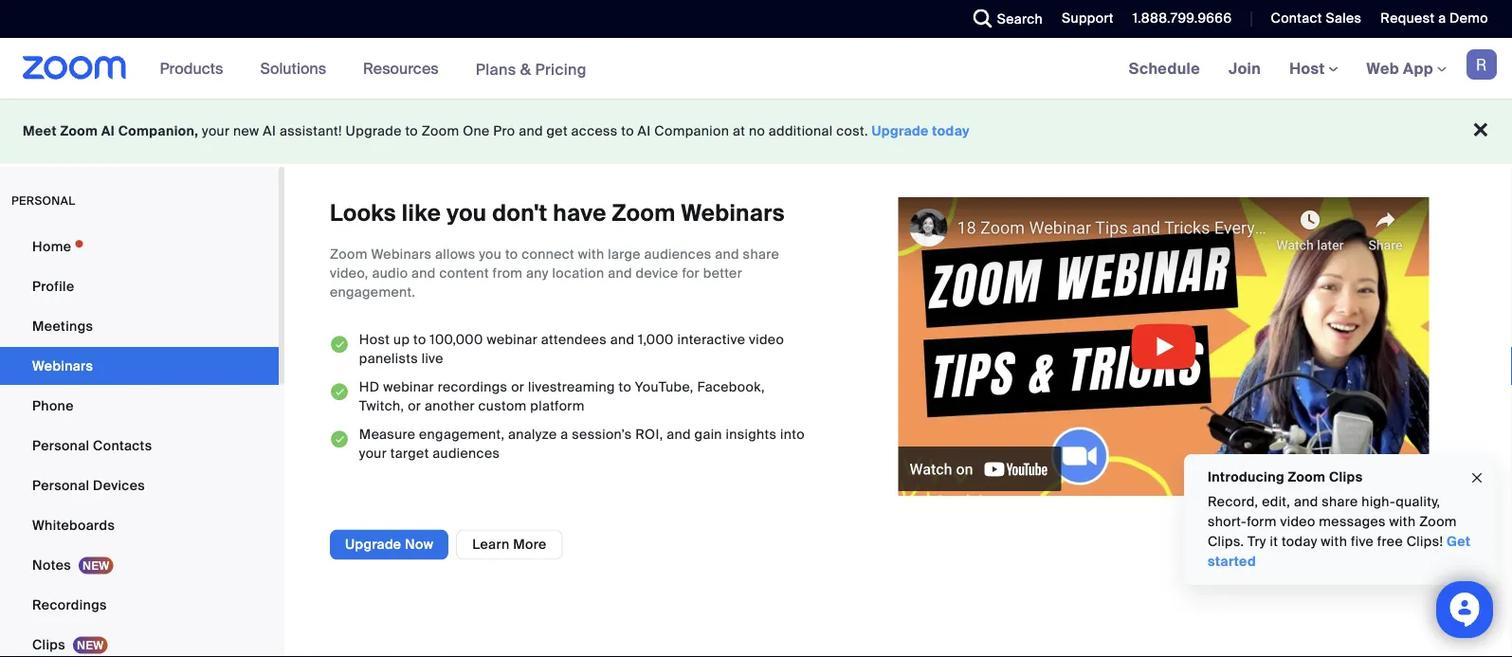 Task type: vqa. For each thing, say whether or not it's contained in the screenshot.
THE HOW TO USE
no



Task type: locate. For each thing, give the bounding box(es) containing it.
2 horizontal spatial with
[[1390, 513, 1416, 531]]

clips down recordings
[[32, 636, 65, 653]]

audiences inside zoom webinars allows you to connect with large audiences and share video, audio and content from any location and device for better engagement.
[[644, 245, 712, 263]]

audiences up for
[[644, 245, 712, 263]]

0 vertical spatial your
[[202, 122, 230, 140]]

upgrade now
[[345, 536, 434, 553]]

personal inside personal devices link
[[32, 476, 89, 494]]

with down messages
[[1321, 533, 1348, 550]]

1 vertical spatial clips
[[32, 636, 65, 653]]

search button
[[959, 0, 1048, 38]]

video right "interactive"
[[749, 331, 784, 348]]

webinar
[[487, 331, 538, 348], [383, 378, 434, 396]]

personal
[[32, 437, 89, 454], [32, 476, 89, 494]]

1 horizontal spatial audiences
[[644, 245, 712, 263]]

personal devices
[[32, 476, 145, 494]]

upgrade right cost.
[[872, 122, 929, 140]]

today
[[932, 122, 970, 140], [1282, 533, 1318, 550]]

zoom inside zoom webinars allows you to connect with large audiences and share video, audio and content from any location and device for better engagement.
[[330, 245, 368, 263]]

audiences down engagement,
[[433, 445, 500, 462]]

0 vertical spatial share
[[743, 245, 779, 263]]

1 horizontal spatial or
[[511, 378, 525, 396]]

0 vertical spatial clips
[[1329, 468, 1363, 485]]

more
[[513, 536, 547, 553]]

ai right new
[[263, 122, 276, 140]]

product information navigation
[[146, 38, 601, 100]]

1.888.799.9666 button up schedule
[[1119, 0, 1237, 38]]

a down platform on the bottom left of the page
[[561, 426, 569, 443]]

recordings
[[438, 378, 508, 396]]

0 vertical spatial today
[[932, 122, 970, 140]]

0 horizontal spatial clips
[[32, 636, 65, 653]]

you up from
[[479, 245, 502, 263]]

contacts
[[93, 437, 152, 454]]

0 vertical spatial a
[[1439, 9, 1446, 27]]

1 horizontal spatial webinars
[[371, 245, 432, 263]]

recordings
[[32, 596, 107, 614]]

profile
[[32, 277, 74, 295]]

don't
[[492, 199, 548, 228]]

join
[[1229, 58, 1261, 78]]

your left new
[[202, 122, 230, 140]]

location
[[552, 264, 604, 282]]

you up allows
[[447, 199, 487, 228]]

host inside meetings navigation
[[1290, 58, 1329, 78]]

clips link
[[0, 626, 279, 657]]

meet zoom ai companion, footer
[[0, 99, 1512, 164]]

1 horizontal spatial today
[[1282, 533, 1318, 550]]

app
[[1403, 58, 1434, 78]]

web app
[[1367, 58, 1434, 78]]

and left "get"
[[519, 122, 543, 140]]

0 horizontal spatial share
[[743, 245, 779, 263]]

1 personal from the top
[[32, 437, 89, 454]]

0 vertical spatial host
[[1290, 58, 1329, 78]]

host up panelists
[[359, 331, 390, 348]]

phone link
[[0, 387, 279, 425]]

zoom inside record, edit, and share high-quality, short-form video messages with zoom clips. try it today with five free clips!
[[1420, 513, 1457, 531]]

quality,
[[1396, 493, 1441, 511]]

0 vertical spatial personal
[[32, 437, 89, 454]]

0 vertical spatial webinar
[[487, 331, 538, 348]]

personal up whiteboards
[[32, 476, 89, 494]]

audiences inside measure engagement, analyze a session's roi, and gain insights into your target audiences
[[433, 445, 500, 462]]

video,
[[330, 264, 369, 282]]

2 horizontal spatial webinars
[[681, 199, 785, 228]]

1 horizontal spatial ai
[[263, 122, 276, 140]]

access
[[571, 122, 618, 140]]

0 vertical spatial audiences
[[644, 245, 712, 263]]

to
[[405, 122, 418, 140], [621, 122, 634, 140], [505, 245, 518, 263], [413, 331, 426, 348], [619, 378, 632, 396]]

gain
[[695, 426, 722, 443]]

host for host up to 100,000 webinar attendees and 1,000 interactive video panelists live
[[359, 331, 390, 348]]

contact sales link
[[1257, 0, 1367, 38], [1271, 9, 1362, 27]]

and
[[519, 122, 543, 140], [715, 245, 740, 263], [412, 264, 436, 282], [608, 264, 632, 282], [610, 331, 635, 348], [667, 426, 691, 443], [1294, 493, 1319, 511]]

or up 'custom'
[[511, 378, 525, 396]]

1 vertical spatial personal
[[32, 476, 89, 494]]

or right twitch,
[[408, 397, 421, 415]]

1 horizontal spatial share
[[1322, 493, 1358, 511]]

your inside measure engagement, analyze a session's roi, and gain insights into your target audiences
[[359, 445, 387, 462]]

0 horizontal spatial webinars
[[32, 357, 93, 375]]

one
[[463, 122, 490, 140]]

webinars up audio
[[371, 245, 432, 263]]

0 horizontal spatial webinar
[[383, 378, 434, 396]]

or
[[511, 378, 525, 396], [408, 397, 421, 415]]

host down contact sales in the top of the page
[[1290, 58, 1329, 78]]

join link
[[1215, 38, 1276, 99]]

1 vertical spatial your
[[359, 445, 387, 462]]

engagement.
[[330, 283, 416, 301]]

plans & pricing link
[[476, 59, 587, 79], [476, 59, 587, 79]]

home
[[32, 238, 71, 255]]

web
[[1367, 58, 1400, 78]]

assistant!
[[280, 122, 342, 140]]

1 horizontal spatial with
[[1321, 533, 1348, 550]]

0 horizontal spatial today
[[932, 122, 970, 140]]

personal inside personal contacts link
[[32, 437, 89, 454]]

phone
[[32, 397, 74, 414]]

0 horizontal spatial or
[[408, 397, 421, 415]]

1 vertical spatial host
[[359, 331, 390, 348]]

2 ai from the left
[[263, 122, 276, 140]]

demo
[[1450, 9, 1489, 27]]

with up free
[[1390, 513, 1416, 531]]

1 horizontal spatial a
[[1439, 9, 1446, 27]]

1.888.799.9666 button up schedule link
[[1133, 9, 1232, 27]]

1 horizontal spatial webinar
[[487, 331, 538, 348]]

with up location
[[578, 245, 605, 263]]

share inside zoom webinars allows you to connect with large audiences and share video, audio and content from any location and device for better engagement.
[[743, 245, 779, 263]]

video inside host up to 100,000 webinar attendees and 1,000 interactive video panelists live
[[749, 331, 784, 348]]

resources button
[[363, 38, 447, 99]]

1 vertical spatial you
[[479, 245, 502, 263]]

pro
[[493, 122, 515, 140]]

with
[[578, 245, 605, 263], [1390, 513, 1416, 531], [1321, 533, 1348, 550]]

devices
[[93, 476, 145, 494]]

ai left companion,
[[101, 122, 115, 140]]

personal
[[11, 193, 75, 208]]

get
[[1447, 533, 1471, 550]]

sales
[[1326, 9, 1362, 27]]

1 horizontal spatial host
[[1290, 58, 1329, 78]]

1 horizontal spatial your
[[359, 445, 387, 462]]

no
[[749, 122, 765, 140]]

video
[[749, 331, 784, 348], [1281, 513, 1316, 531]]

request a demo link
[[1367, 0, 1512, 38], [1381, 9, 1489, 27]]

clips!
[[1407, 533, 1443, 550]]

personal devices link
[[0, 467, 279, 504]]

banner containing products
[[0, 38, 1512, 100]]

to inside zoom webinars allows you to connect with large audiences and share video, audio and content from any location and device for better engagement.
[[505, 245, 518, 263]]

&
[[520, 59, 531, 79]]

to up from
[[505, 245, 518, 263]]

and down large
[[608, 264, 632, 282]]

webinar right 100,000
[[487, 331, 538, 348]]

1 vertical spatial video
[[1281, 513, 1316, 531]]

0 horizontal spatial a
[[561, 426, 569, 443]]

personal down phone
[[32, 437, 89, 454]]

your down measure
[[359, 445, 387, 462]]

zoom up clips!
[[1420, 513, 1457, 531]]

record, edit, and share high-quality, short-form video messages with zoom clips. try it today with five free clips!
[[1208, 493, 1457, 550]]

upgrade left 'now'
[[345, 536, 401, 553]]

any
[[526, 264, 549, 282]]

search
[[997, 10, 1043, 27]]

0 vertical spatial or
[[511, 378, 525, 396]]

webinar up twitch,
[[383, 378, 434, 396]]

and right audio
[[412, 264, 436, 282]]

0 horizontal spatial host
[[359, 331, 390, 348]]

zoom
[[60, 122, 98, 140], [422, 122, 459, 140], [612, 199, 676, 228], [330, 245, 368, 263], [1288, 468, 1326, 485], [1420, 513, 1457, 531]]

contact
[[1271, 9, 1323, 27]]

you
[[447, 199, 487, 228], [479, 245, 502, 263]]

and left 1,000
[[610, 331, 635, 348]]

banner
[[0, 38, 1512, 100]]

3 ai from the left
[[638, 122, 651, 140]]

1 vertical spatial webinars
[[371, 245, 432, 263]]

1.888.799.9666 button
[[1119, 0, 1237, 38], [1133, 9, 1232, 27]]

your inside meet zoom ai companion, footer
[[202, 122, 230, 140]]

zoom left one
[[422, 122, 459, 140]]

a left demo
[[1439, 9, 1446, 27]]

1 vertical spatial a
[[561, 426, 569, 443]]

1 horizontal spatial clips
[[1329, 468, 1363, 485]]

you inside zoom webinars allows you to connect with large audiences and share video, audio and content from any location and device for better engagement.
[[479, 245, 502, 263]]

meetings navigation
[[1115, 38, 1512, 100]]

1 ai from the left
[[101, 122, 115, 140]]

2 horizontal spatial ai
[[638, 122, 651, 140]]

0 vertical spatial you
[[447, 199, 487, 228]]

clips up high-
[[1329, 468, 1363, 485]]

2 personal from the top
[[32, 476, 89, 494]]

share inside record, edit, and share high-quality, short-form video messages with zoom clips. try it today with five free clips!
[[1322, 493, 1358, 511]]

host inside host up to 100,000 webinar attendees and 1,000 interactive video panelists live
[[359, 331, 390, 348]]

analyze
[[508, 426, 557, 443]]

recordings link
[[0, 586, 279, 624]]

0 vertical spatial video
[[749, 331, 784, 348]]

to right up on the bottom left
[[413, 331, 426, 348]]

video down edit, in the right bottom of the page
[[1281, 513, 1316, 531]]

1,000
[[638, 331, 674, 348]]

audiences
[[644, 245, 712, 263], [433, 445, 500, 462]]

and right edit, in the right bottom of the page
[[1294, 493, 1319, 511]]

0 horizontal spatial video
[[749, 331, 784, 348]]

from
[[493, 264, 523, 282]]

1 vertical spatial with
[[1390, 513, 1416, 531]]

clips
[[1329, 468, 1363, 485], [32, 636, 65, 653]]

today inside meet zoom ai companion, footer
[[932, 122, 970, 140]]

0 vertical spatial with
[[578, 245, 605, 263]]

meetings link
[[0, 307, 279, 345]]

1 vertical spatial audiences
[[433, 445, 500, 462]]

1 horizontal spatial video
[[1281, 513, 1316, 531]]

profile picture image
[[1467, 49, 1497, 80]]

today inside record, edit, and share high-quality, short-form video messages with zoom clips. try it today with five free clips!
[[1282, 533, 1318, 550]]

high-
[[1362, 493, 1396, 511]]

0 horizontal spatial with
[[578, 245, 605, 263]]

into
[[780, 426, 805, 443]]

1 vertical spatial webinar
[[383, 378, 434, 396]]

zoom up video,
[[330, 245, 368, 263]]

webinars up better
[[681, 199, 785, 228]]

free
[[1378, 533, 1403, 550]]

webinars down the meetings
[[32, 357, 93, 375]]

to down the resources dropdown button
[[405, 122, 418, 140]]

0 horizontal spatial your
[[202, 122, 230, 140]]

0 horizontal spatial audiences
[[433, 445, 500, 462]]

1 vertical spatial share
[[1322, 493, 1358, 511]]

livestreaming
[[528, 378, 615, 396]]

2 vertical spatial webinars
[[32, 357, 93, 375]]

1 vertical spatial today
[[1282, 533, 1318, 550]]

and left gain
[[667, 426, 691, 443]]

to left youtube,
[[619, 378, 632, 396]]

a
[[1439, 9, 1446, 27], [561, 426, 569, 443]]

your
[[202, 122, 230, 140], [359, 445, 387, 462]]

schedule link
[[1115, 38, 1215, 99]]

ai left companion
[[638, 122, 651, 140]]

attendees
[[541, 331, 607, 348]]

clips inside clips link
[[32, 636, 65, 653]]

0 horizontal spatial ai
[[101, 122, 115, 140]]



Task type: describe. For each thing, give the bounding box(es) containing it.
roi,
[[636, 426, 663, 443]]

cost.
[[837, 122, 868, 140]]

2 vertical spatial with
[[1321, 533, 1348, 550]]

plans & pricing
[[476, 59, 587, 79]]

1 vertical spatial or
[[408, 397, 421, 415]]

1.888.799.9666
[[1133, 9, 1232, 27]]

and inside host up to 100,000 webinar attendees and 1,000 interactive video panelists live
[[610, 331, 635, 348]]

webinars link
[[0, 347, 279, 385]]

to inside host up to 100,000 webinar attendees and 1,000 interactive video panelists live
[[413, 331, 426, 348]]

introducing zoom clips
[[1208, 468, 1363, 485]]

plans
[[476, 59, 516, 79]]

panelists
[[359, 350, 418, 367]]

and inside meet zoom ai companion, footer
[[519, 122, 543, 140]]

facebook,
[[697, 378, 765, 396]]

better
[[703, 264, 743, 282]]

0 vertical spatial webinars
[[681, 199, 785, 228]]

twitch,
[[359, 397, 404, 415]]

another
[[425, 397, 475, 415]]

personal menu menu
[[0, 228, 279, 657]]

platform
[[530, 397, 585, 415]]

hd webinar recordings or livestreaming to youtube, facebook, twitch, or another custom platform
[[359, 378, 765, 415]]

clips.
[[1208, 533, 1244, 550]]

upgrade inside button
[[345, 536, 401, 553]]

with inside zoom webinars allows you to connect with large audiences and share video, audio and content from any location and device for better engagement.
[[578, 245, 605, 263]]

100,000
[[430, 331, 483, 348]]

support
[[1062, 9, 1114, 27]]

introducing
[[1208, 468, 1285, 485]]

allows
[[435, 245, 476, 263]]

content
[[439, 264, 489, 282]]

live
[[422, 350, 444, 367]]

insights
[[726, 426, 777, 443]]

connect
[[522, 245, 575, 263]]

host up to 100,000 webinar attendees and 1,000 interactive video panelists live
[[359, 331, 784, 367]]

upgrade today link
[[872, 122, 970, 140]]

upgrade now button
[[330, 530, 449, 560]]

custom
[[478, 397, 527, 415]]

form
[[1247, 513, 1277, 531]]

messages
[[1319, 513, 1386, 531]]

have
[[553, 199, 607, 228]]

started
[[1208, 553, 1256, 570]]

request
[[1381, 9, 1435, 27]]

a inside measure engagement, analyze a session's roi, and gain insights into your target audiences
[[561, 426, 569, 443]]

get started
[[1208, 533, 1471, 570]]

looks like you don't have zoom webinars
[[330, 199, 785, 228]]

interactive
[[677, 331, 746, 348]]

companion
[[655, 122, 729, 140]]

solutions
[[260, 58, 326, 78]]

and up better
[[715, 245, 740, 263]]

zoom logo image
[[23, 56, 127, 80]]

for
[[682, 264, 700, 282]]

zoom up edit, in the right bottom of the page
[[1288, 468, 1326, 485]]

webinar inside host up to 100,000 webinar attendees and 1,000 interactive video panelists live
[[487, 331, 538, 348]]

up
[[394, 331, 410, 348]]

profile link
[[0, 267, 279, 305]]

webinars inside the "personal menu" menu
[[32, 357, 93, 375]]

new
[[233, 122, 259, 140]]

whiteboards link
[[0, 506, 279, 544]]

schedule
[[1129, 58, 1201, 78]]

zoom right meet at left top
[[60, 122, 98, 140]]

to right access
[[621, 122, 634, 140]]

additional
[[769, 122, 833, 140]]

host button
[[1290, 58, 1338, 78]]

device
[[636, 264, 679, 282]]

short-
[[1208, 513, 1247, 531]]

upgrade down product information navigation on the left top of page
[[346, 122, 402, 140]]

now
[[405, 536, 434, 553]]

host for host
[[1290, 58, 1329, 78]]

looks
[[330, 199, 396, 228]]

and inside measure engagement, analyze a session's roi, and gain insights into your target audiences
[[667, 426, 691, 443]]

like
[[402, 199, 441, 228]]

close image
[[1470, 467, 1485, 489]]

pricing
[[535, 59, 587, 79]]

audio
[[372, 264, 408, 282]]

at
[[733, 122, 745, 140]]

resources
[[363, 58, 439, 78]]

personal contacts
[[32, 437, 152, 454]]

products
[[160, 58, 223, 78]]

meet
[[23, 122, 57, 140]]

session's
[[572, 426, 632, 443]]

video inside record, edit, and share high-quality, short-form video messages with zoom clips. try it today with five free clips!
[[1281, 513, 1316, 531]]

personal for personal devices
[[32, 476, 89, 494]]

youtube,
[[635, 378, 694, 396]]

target
[[390, 445, 429, 462]]

measure engagement, analyze a session's roi, and gain insights into your target audiences
[[359, 426, 805, 462]]

learn
[[472, 536, 510, 553]]

home link
[[0, 228, 279, 266]]

web app button
[[1367, 58, 1447, 78]]

notes link
[[0, 546, 279, 584]]

learn more button
[[456, 530, 563, 560]]

products button
[[160, 38, 232, 99]]

and inside record, edit, and share high-quality, short-form video messages with zoom clips. try it today with five free clips!
[[1294, 493, 1319, 511]]

five
[[1351, 533, 1374, 550]]

personal for personal contacts
[[32, 437, 89, 454]]

contact sales
[[1271, 9, 1362, 27]]

engagement,
[[419, 426, 505, 443]]

meetings
[[32, 317, 93, 335]]

webinars inside zoom webinars allows you to connect with large audiences and share video, audio and content from any location and device for better engagement.
[[371, 245, 432, 263]]

hd
[[359, 378, 380, 396]]

webinar inside 'hd webinar recordings or livestreaming to youtube, facebook, twitch, or another custom platform'
[[383, 378, 434, 396]]

to inside 'hd webinar recordings or livestreaming to youtube, facebook, twitch, or another custom platform'
[[619, 378, 632, 396]]

zoom up large
[[612, 199, 676, 228]]

notes
[[32, 556, 71, 574]]



